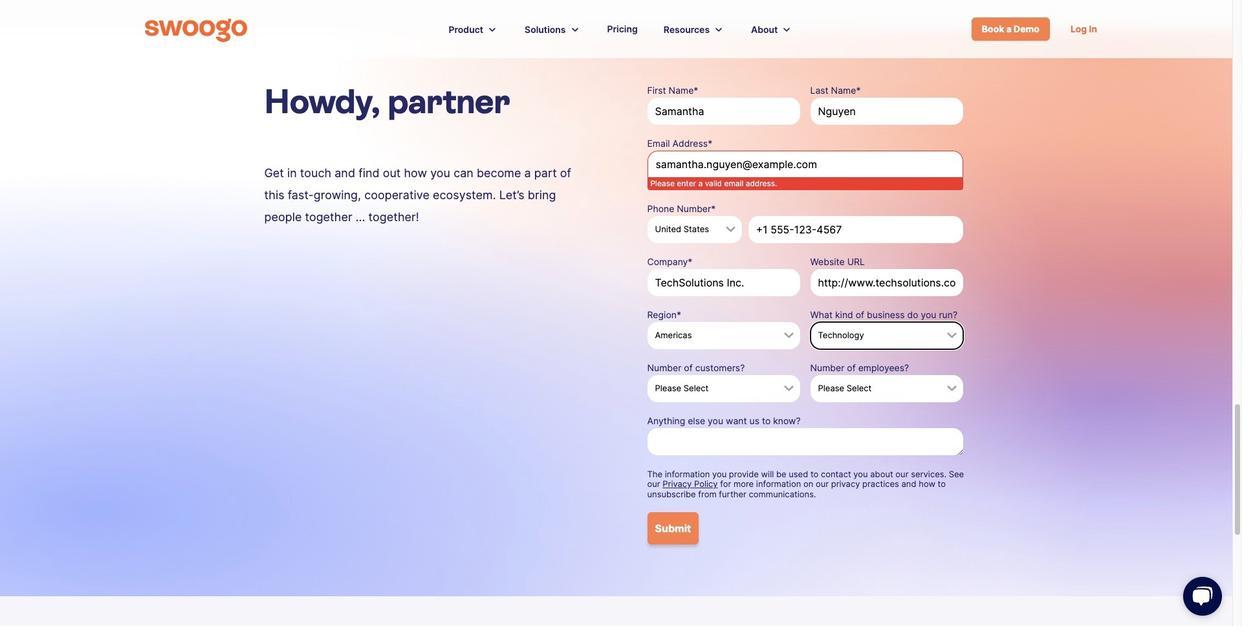 Task type: describe. For each thing, give the bounding box(es) containing it.
Company name text field
[[647, 269, 800, 296]]

swoogo image
[[145, 19, 247, 42]]



Task type: locate. For each thing, give the bounding box(es) containing it.
None text field
[[810, 98, 963, 125]]

None text field
[[647, 98, 800, 125], [810, 269, 963, 296], [647, 428, 963, 455], [647, 98, 800, 125], [810, 269, 963, 296], [647, 428, 963, 455]]

Work email address email field
[[647, 151, 963, 178]]

dialog
[[0, 0, 1242, 626]]

chat widget region
[[1168, 564, 1233, 626]]

None submit
[[647, 513, 699, 545]]

None telephone field
[[748, 216, 963, 243]]



